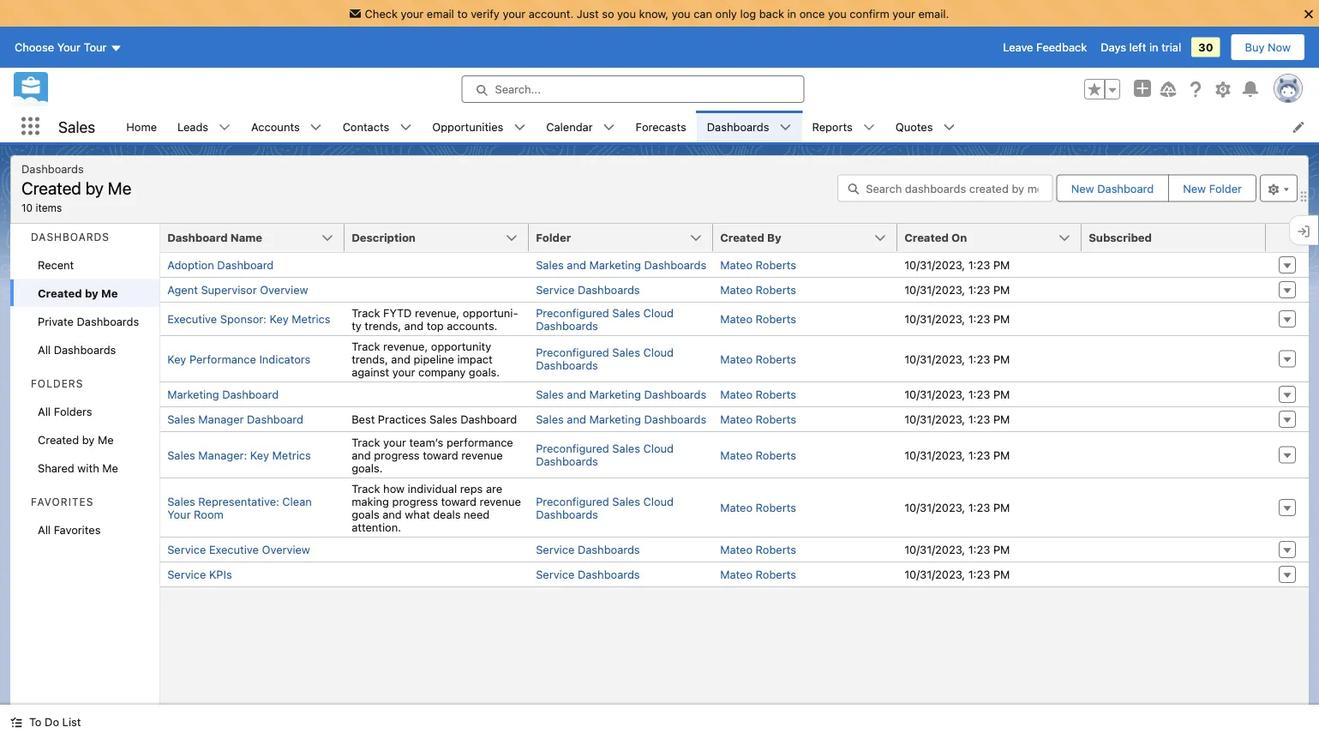 Task type: locate. For each thing, give the bounding box(es) containing it.
leads
[[178, 120, 208, 133]]

created by me up shared with me
[[38, 433, 114, 446]]

2 10/31/2023, 1:23 pm from the top
[[905, 283, 1011, 296]]

text default image inside accounts list item
[[310, 121, 322, 133]]

executive up the kpis
[[209, 543, 259, 556]]

me right with
[[102, 461, 118, 474]]

you right the 'once'
[[828, 7, 847, 20]]

track inside track fytd revenue, opportunity trends, and top accounts.
[[352, 306, 380, 319]]

1 vertical spatial created by me link
[[10, 425, 160, 454]]

1:23 for agent supervisor overview
[[969, 283, 991, 296]]

3 preconfigured from the top
[[536, 442, 610, 455]]

5 roberts from the top
[[756, 388, 797, 401]]

mateo roberts link for service executive overview
[[721, 543, 797, 556]]

9 1:23 from the top
[[969, 543, 991, 556]]

folder cell
[[529, 224, 724, 253]]

9 pm from the top
[[994, 543, 1011, 556]]

favorites down shared with me
[[54, 523, 101, 536]]

all folders link
[[10, 397, 160, 425]]

8 mateo roberts from the top
[[721, 501, 797, 514]]

5 mateo roberts link from the top
[[721, 388, 797, 401]]

2 new from the left
[[1184, 182, 1207, 195]]

3 10/31/2023, 1:23 pm from the top
[[905, 313, 1011, 325]]

10/31/2023, 1:23 pm for executive sponsor: key metrics
[[905, 313, 1011, 325]]

service kpis link
[[167, 568, 232, 581]]

10 1:23 from the top
[[969, 568, 991, 581]]

4 mateo roberts link from the top
[[721, 352, 797, 365]]

folders
[[31, 378, 83, 390], [54, 405, 92, 418]]

1 you from the left
[[618, 7, 636, 20]]

3 cloud from the top
[[644, 442, 674, 455]]

0 vertical spatial toward
[[423, 449, 458, 461]]

mateo roberts for key performance indicators
[[721, 352, 797, 365]]

agent
[[167, 283, 198, 296]]

7 10/31/2023, from the top
[[905, 449, 966, 461]]

metrics up clean
[[272, 449, 311, 461]]

6 10/31/2023, from the top
[[905, 413, 966, 426]]

your down practices on the bottom of the page
[[383, 436, 406, 449]]

with
[[78, 461, 99, 474]]

in right 'left' on the top right of page
[[1150, 41, 1159, 54]]

3 10/31/2023, from the top
[[905, 313, 966, 325]]

0 vertical spatial trends,
[[365, 319, 401, 332]]

5 pm from the top
[[994, 388, 1011, 401]]

track inside track your team's performance and progress toward revenue goals.
[[352, 436, 380, 449]]

created by me link up private dashboards
[[10, 279, 160, 307]]

opportunity
[[352, 306, 518, 332], [431, 340, 492, 352]]

1 horizontal spatial new
[[1184, 182, 1207, 195]]

performance
[[447, 436, 513, 449]]

0 vertical spatial sales and marketing dashboards
[[536, 259, 707, 271]]

6 mateo roberts from the top
[[721, 413, 797, 426]]

track for reps
[[352, 482, 380, 495]]

subscribed button
[[1082, 224, 1267, 251]]

created by me for dashboards
[[38, 286, 118, 299]]

0 vertical spatial all
[[38, 343, 51, 356]]

5 1:23 from the top
[[969, 388, 991, 401]]

mateo roberts for agent supervisor overview
[[721, 283, 797, 296]]

sales representative: clean your room
[[167, 495, 312, 521]]

7 roberts from the top
[[756, 449, 797, 461]]

10 mateo roberts link from the top
[[721, 568, 797, 581]]

1 new from the left
[[1072, 182, 1095, 195]]

3 service dashboards from the top
[[536, 568, 640, 581]]

sales manager: key metrics
[[167, 449, 311, 461]]

calendar link
[[536, 111, 603, 142]]

text default image inside "dashboards" list item
[[780, 121, 792, 133]]

1 vertical spatial progress
[[392, 495, 438, 508]]

revenue up reps
[[462, 449, 503, 461]]

all down private
[[38, 343, 51, 356]]

roberts
[[756, 259, 797, 271], [756, 283, 797, 296], [756, 313, 797, 325], [756, 352, 797, 365], [756, 388, 797, 401], [756, 413, 797, 426], [756, 449, 797, 461], [756, 501, 797, 514], [756, 543, 797, 556], [756, 568, 797, 581]]

2 sales and marketing dashboards link from the top
[[536, 388, 707, 401]]

1 vertical spatial overview
[[262, 543, 310, 556]]

sales manager: key metrics link
[[167, 449, 311, 461]]

revenue, inside track revenue, opportunity trends, and pipeline impact against your company goals.
[[383, 340, 428, 352]]

mateo roberts link for executive sponsor: key metrics
[[721, 313, 797, 325]]

created by me link for dashboards
[[10, 279, 160, 307]]

dashboard up "performance"
[[461, 413, 517, 426]]

1 vertical spatial revenue
[[480, 495, 521, 508]]

service dashboards link for service executive overview
[[536, 543, 640, 556]]

2 preconfigured sales cloud dashboards link from the top
[[536, 346, 674, 372]]

opportunities
[[433, 120, 504, 133]]

1 vertical spatial sales and marketing dashboards link
[[536, 388, 707, 401]]

marketing dashboard
[[167, 388, 279, 401]]

metrics up indicators
[[292, 313, 331, 325]]

1 vertical spatial created by me
[[38, 433, 114, 446]]

10/31/2023, 1:23 pm for service executive overview
[[905, 543, 1011, 556]]

1 mateo from the top
[[721, 259, 753, 271]]

preconfigured for reps
[[536, 495, 610, 508]]

your inside track your team's performance and progress toward revenue goals.
[[383, 436, 406, 449]]

all up shared
[[38, 405, 51, 418]]

roberts for service kpis
[[756, 568, 797, 581]]

dashboard up adoption
[[167, 231, 228, 244]]

4 preconfigured from the top
[[536, 495, 610, 508]]

pm for sales representative: clean your room
[[994, 501, 1011, 514]]

you right so
[[618, 7, 636, 20]]

1 mateo roberts from the top
[[721, 259, 797, 271]]

1 vertical spatial by
[[85, 286, 98, 299]]

4 1:23 from the top
[[969, 352, 991, 365]]

all for all folders
[[38, 405, 51, 418]]

goals. right company at the left of the page
[[469, 365, 500, 378]]

4 mateo roberts from the top
[[721, 352, 797, 365]]

4 cloud from the top
[[644, 495, 674, 508]]

2 vertical spatial service dashboards
[[536, 568, 640, 581]]

pm for agent supervisor overview
[[994, 283, 1011, 296]]

check
[[365, 7, 398, 20]]

sales and marketing dashboards for sales manager dashboard
[[536, 413, 707, 426]]

text default image right reports
[[863, 121, 875, 133]]

2 created by me from the top
[[38, 433, 114, 446]]

know,
[[639, 7, 669, 20]]

text default image for opportunities
[[514, 121, 526, 133]]

opportunities link
[[422, 111, 514, 142]]

text default image inside reports 'list item'
[[863, 121, 875, 133]]

folder inside new folder button
[[1210, 182, 1243, 195]]

text default image right leads
[[219, 121, 231, 133]]

1:23 for key performance indicators
[[969, 352, 991, 365]]

track how individual reps are making progress toward revenue goals and what deals need attention.
[[352, 482, 521, 533]]

all for all favorites
[[38, 523, 51, 536]]

new up "subscribed"
[[1072, 182, 1095, 195]]

0 horizontal spatial your
[[57, 41, 81, 54]]

0 vertical spatial overview
[[260, 283, 308, 296]]

mateo roberts link for sales manager dashboard
[[721, 413, 797, 426]]

2 created by me link from the top
[[10, 425, 160, 454]]

text default image inside quotes list item
[[944, 121, 956, 133]]

text default image right quotes
[[944, 121, 956, 133]]

1 vertical spatial metrics
[[272, 449, 311, 461]]

overview up executive sponsor: key metrics link
[[260, 283, 308, 296]]

pm for marketing dashboard
[[994, 388, 1011, 401]]

cloud for reps
[[644, 495, 674, 508]]

subscribed cell
[[1082, 224, 1277, 253]]

service dashboards for service kpis
[[536, 568, 640, 581]]

1 track from the top
[[352, 306, 380, 319]]

10 pm from the top
[[994, 568, 1011, 581]]

buy now
[[1246, 41, 1292, 54]]

your left email
[[401, 7, 424, 20]]

key for opportunity
[[270, 313, 289, 325]]

10 mateo from the top
[[721, 568, 753, 581]]

1 vertical spatial toward
[[441, 495, 477, 508]]

track inside track how individual reps are making progress toward revenue goals and what deals need attention.
[[352, 482, 380, 495]]

trends, up the against
[[365, 319, 401, 332]]

goals. up the making
[[352, 461, 383, 474]]

text default image inside leads list item
[[219, 121, 231, 133]]

track revenue, opportunity trends, and pipeline impact against your company goals.
[[352, 340, 500, 378]]

dashboard up "subscribed"
[[1098, 182, 1154, 195]]

0 vertical spatial progress
[[374, 449, 420, 461]]

text default image right contacts
[[400, 121, 412, 133]]

1 vertical spatial goals.
[[352, 461, 383, 474]]

1:23
[[969, 259, 991, 271], [969, 283, 991, 296], [969, 313, 991, 325], [969, 352, 991, 365], [969, 388, 991, 401], [969, 413, 991, 426], [969, 449, 991, 461], [969, 501, 991, 514], [969, 543, 991, 556], [969, 568, 991, 581]]

in right back on the top right of the page
[[788, 7, 797, 20]]

your
[[401, 7, 424, 20], [503, 7, 526, 20], [893, 7, 916, 20], [393, 365, 415, 378], [383, 436, 406, 449]]

dashboard name cell
[[161, 224, 355, 253]]

0 horizontal spatial you
[[618, 7, 636, 20]]

service for agent supervisor overview
[[536, 283, 575, 296]]

company
[[419, 365, 466, 378]]

4 roberts from the top
[[756, 352, 797, 365]]

10/31/2023, for key performance indicators
[[905, 352, 966, 365]]

roberts for service executive overview
[[756, 543, 797, 556]]

0 vertical spatial key
[[270, 313, 289, 325]]

need
[[464, 508, 490, 521]]

6 mateo from the top
[[721, 413, 753, 426]]

group
[[1085, 79, 1121, 100]]

2 mateo from the top
[[721, 283, 753, 296]]

revenue right deals
[[480, 495, 521, 508]]

text default image left to
[[10, 717, 22, 729]]

overview for service executive overview
[[262, 543, 310, 556]]

toward inside track your team's performance and progress toward revenue goals.
[[423, 449, 458, 461]]

1 1:23 from the top
[[969, 259, 991, 271]]

mateo for service executive overview
[[721, 543, 753, 556]]

accounts list item
[[241, 111, 332, 142]]

3 track from the top
[[352, 436, 380, 449]]

text default image
[[514, 121, 526, 133], [863, 121, 875, 133]]

log
[[740, 7, 757, 20]]

all
[[38, 343, 51, 356], [38, 405, 51, 418], [38, 523, 51, 536]]

overview
[[260, 283, 308, 296], [262, 543, 310, 556]]

your inside the sales representative: clean your room
[[167, 508, 191, 521]]

sales inside the sales representative: clean your room
[[167, 495, 195, 508]]

by for recent
[[85, 286, 98, 299]]

trends,
[[365, 319, 401, 332], [352, 352, 388, 365]]

1:23 for sales manager dashboard
[[969, 413, 991, 426]]

sales and marketing dashboards link for marketing dashboard
[[536, 388, 707, 401]]

4 track from the top
[[352, 482, 380, 495]]

Search dashboards created by me... text field
[[838, 175, 1054, 202]]

dashboard inside new dashboard button
[[1098, 182, 1154, 195]]

agent supervisor overview
[[167, 283, 308, 296]]

2 vertical spatial key
[[250, 449, 269, 461]]

2 pm from the top
[[994, 283, 1011, 296]]

0 horizontal spatial new
[[1072, 182, 1095, 195]]

1 vertical spatial trends,
[[352, 352, 388, 365]]

3 preconfigured sales cloud dashboards from the top
[[536, 442, 674, 468]]

only
[[716, 7, 737, 20]]

created by me up private dashboards link
[[38, 286, 118, 299]]

revenue inside track your team's performance and progress toward revenue goals.
[[462, 449, 503, 461]]

1 vertical spatial your
[[167, 508, 191, 521]]

shared with me
[[38, 461, 118, 474]]

goals. inside track revenue, opportunity trends, and pipeline impact against your company goals.
[[469, 365, 500, 378]]

mateo roberts for adoption dashboard
[[721, 259, 797, 271]]

folder inside folder button
[[536, 231, 571, 244]]

mateo roberts link
[[721, 259, 797, 271], [721, 283, 797, 296], [721, 313, 797, 325], [721, 352, 797, 365], [721, 388, 797, 401], [721, 413, 797, 426], [721, 449, 797, 461], [721, 501, 797, 514], [721, 543, 797, 556], [721, 568, 797, 581]]

3 sales and marketing dashboards from the top
[[536, 413, 707, 426]]

0 vertical spatial created by me
[[38, 286, 118, 299]]

2 vertical spatial sales and marketing dashboards
[[536, 413, 707, 426]]

0 vertical spatial service dashboards
[[536, 283, 640, 296]]

track up the against
[[352, 340, 380, 352]]

text default image inside to do list "button"
[[10, 717, 22, 729]]

created down recent at the left of page
[[38, 286, 82, 299]]

0 vertical spatial revenue
[[462, 449, 503, 461]]

key
[[270, 313, 289, 325], [167, 352, 186, 365], [250, 449, 269, 461]]

3 all from the top
[[38, 523, 51, 536]]

service dashboards
[[536, 283, 640, 296], [536, 543, 640, 556], [536, 568, 640, 581]]

0 vertical spatial metrics
[[292, 313, 331, 325]]

4 pm from the top
[[994, 352, 1011, 365]]

2 you from the left
[[672, 7, 691, 20]]

1:23 for sales representative: clean your room
[[969, 501, 991, 514]]

6 mateo roberts link from the top
[[721, 413, 797, 426]]

text default image right calendar
[[603, 121, 615, 133]]

cloud for trends,
[[644, 346, 674, 359]]

feedback
[[1037, 41, 1088, 54]]

by
[[768, 231, 782, 244]]

1 vertical spatial revenue,
[[383, 340, 428, 352]]

0 horizontal spatial text default image
[[514, 121, 526, 133]]

sales and marketing dashboards for adoption dashboard
[[536, 259, 707, 271]]

8 mateo from the top
[[721, 501, 753, 514]]

2 horizontal spatial you
[[828, 7, 847, 20]]

6 roberts from the top
[[756, 413, 797, 426]]

3 mateo roberts link from the top
[[721, 313, 797, 325]]

me inside dashboards created by me 10 items
[[108, 178, 131, 198]]

executive down agent
[[167, 313, 217, 325]]

preconfigured sales cloud dashboards for opportunity
[[536, 306, 674, 332]]

mateo roberts link for service kpis
[[721, 568, 797, 581]]

0 horizontal spatial in
[[788, 7, 797, 20]]

2 vertical spatial service dashboards link
[[536, 568, 640, 581]]

5 mateo roberts from the top
[[721, 388, 797, 401]]

metrics
[[292, 313, 331, 325], [272, 449, 311, 461]]

text default image right accounts on the top
[[310, 121, 322, 133]]

text default image inside calendar list item
[[603, 121, 615, 133]]

opportunity down the accounts.
[[431, 340, 492, 352]]

2 service dashboards from the top
[[536, 543, 640, 556]]

cell
[[345, 253, 529, 277], [1082, 253, 1267, 277], [345, 277, 529, 302], [1082, 277, 1267, 302], [1082, 302, 1267, 335], [1082, 335, 1267, 382], [345, 382, 529, 406], [1082, 382, 1267, 406], [1082, 406, 1267, 431], [1082, 431, 1267, 478], [1082, 478, 1267, 537], [345, 537, 529, 562], [1082, 537, 1267, 562], [345, 562, 529, 587], [1082, 562, 1267, 587]]

2 track from the top
[[352, 340, 380, 352]]

dashboard up agent supervisor overview link
[[217, 259, 274, 271]]

2 horizontal spatial key
[[270, 313, 289, 325]]

1 vertical spatial service dashboards
[[536, 543, 640, 556]]

0 vertical spatial your
[[57, 41, 81, 54]]

service dashboards link
[[536, 283, 640, 296], [536, 543, 640, 556], [536, 568, 640, 581]]

track for performance
[[352, 436, 380, 449]]

roberts for sales manager: key metrics
[[756, 449, 797, 461]]

1 service dashboards link from the top
[[536, 283, 640, 296]]

created on cell
[[898, 224, 1093, 253]]

track left 'fytd' at the left
[[352, 306, 380, 319]]

folder
[[1210, 182, 1243, 195], [536, 231, 571, 244]]

3 roberts from the top
[[756, 313, 797, 325]]

1 vertical spatial sales and marketing dashboards
[[536, 388, 707, 401]]

5 10/31/2023, 1:23 pm from the top
[[905, 388, 1011, 401]]

mateo roberts link for marketing dashboard
[[721, 388, 797, 401]]

mateo roberts for sales manager dashboard
[[721, 413, 797, 426]]

6 pm from the top
[[994, 413, 1011, 426]]

8 pm from the top
[[994, 501, 1011, 514]]

revenue, right 'fytd' at the left
[[415, 306, 460, 319]]

me down the home
[[108, 178, 131, 198]]

to
[[457, 7, 468, 20]]

4 10/31/2023, from the top
[[905, 352, 966, 365]]

text default image down search...
[[514, 121, 526, 133]]

10 mateo roberts from the top
[[721, 568, 797, 581]]

mateo roberts for sales representative: clean your room
[[721, 501, 797, 514]]

once
[[800, 7, 825, 20]]

1 created by me link from the top
[[10, 279, 160, 307]]

2 sales and marketing dashboards from the top
[[536, 388, 707, 401]]

cloud
[[644, 306, 674, 319], [644, 346, 674, 359], [644, 442, 674, 455], [644, 495, 674, 508]]

list
[[116, 111, 1320, 142]]

track inside track revenue, opportunity trends, and pipeline impact against your company goals.
[[352, 340, 380, 352]]

3 preconfigured sales cloud dashboards link from the top
[[536, 442, 674, 468]]

new up subscribed cell
[[1184, 182, 1207, 195]]

1 vertical spatial folder
[[536, 231, 571, 244]]

4 10/31/2023, 1:23 pm from the top
[[905, 352, 1011, 365]]

your right the against
[[393, 365, 415, 378]]

1:23 for marketing dashboard
[[969, 388, 991, 401]]

7 mateo from the top
[[721, 449, 753, 461]]

revenue, down 'fytd' at the left
[[383, 340, 428, 352]]

1 vertical spatial key
[[167, 352, 186, 365]]

key right sponsor:
[[270, 313, 289, 325]]

0 vertical spatial favorites
[[31, 496, 94, 508]]

your right verify
[[503, 7, 526, 20]]

text default image inside opportunities list item
[[514, 121, 526, 133]]

8 10/31/2023, 1:23 pm from the top
[[905, 501, 1011, 514]]

and inside track fytd revenue, opportunity trends, and top accounts.
[[404, 319, 424, 332]]

created by button
[[714, 224, 898, 251]]

contacts link
[[332, 111, 400, 142]]

10/31/2023, for service kpis
[[905, 568, 966, 581]]

1 horizontal spatial text default image
[[863, 121, 875, 133]]

your
[[57, 41, 81, 54], [167, 508, 191, 521]]

track up the goals
[[352, 482, 380, 495]]

1 service dashboards from the top
[[536, 283, 640, 296]]

all down shared
[[38, 523, 51, 536]]

you
[[618, 7, 636, 20], [672, 7, 691, 20], [828, 7, 847, 20]]

mateo roberts for service executive overview
[[721, 543, 797, 556]]

0 horizontal spatial folder
[[536, 231, 571, 244]]

10/31/2023, for agent supervisor overview
[[905, 283, 966, 296]]

1 horizontal spatial folder
[[1210, 182, 1243, 195]]

2 all from the top
[[38, 405, 51, 418]]

1 vertical spatial opportunity
[[431, 340, 492, 352]]

0 vertical spatial revenue,
[[415, 306, 460, 319]]

1 vertical spatial in
[[1150, 41, 1159, 54]]

service dashboards link for service kpis
[[536, 568, 640, 581]]

3 sales and marketing dashboards link from the top
[[536, 413, 707, 426]]

6 1:23 from the top
[[969, 413, 991, 426]]

1 horizontal spatial your
[[167, 508, 191, 521]]

10/31/2023, for adoption dashboard
[[905, 259, 966, 271]]

mateo
[[721, 259, 753, 271], [721, 283, 753, 296], [721, 313, 753, 325], [721, 352, 753, 365], [721, 388, 753, 401], [721, 413, 753, 426], [721, 449, 753, 461], [721, 501, 753, 514], [721, 543, 753, 556], [721, 568, 753, 581]]

5 10/31/2023, from the top
[[905, 388, 966, 401]]

toward
[[423, 449, 458, 461], [441, 495, 477, 508]]

new folder
[[1184, 182, 1243, 195]]

your left tour
[[57, 41, 81, 54]]

new
[[1072, 182, 1095, 195], [1184, 182, 1207, 195]]

mateo roberts link for sales representative: clean your room
[[721, 501, 797, 514]]

2 1:23 from the top
[[969, 283, 991, 296]]

2 mateo roberts link from the top
[[721, 283, 797, 296]]

folders up shared with me
[[54, 405, 92, 418]]

overview down clean
[[262, 543, 310, 556]]

2 vertical spatial all
[[38, 523, 51, 536]]

shared
[[38, 461, 74, 474]]

text default image for dashboards
[[780, 121, 792, 133]]

your left room
[[167, 508, 191, 521]]

4 mateo from the top
[[721, 352, 753, 365]]

quotes list item
[[886, 111, 966, 142]]

key left performance
[[167, 352, 186, 365]]

9 mateo from the top
[[721, 543, 753, 556]]

key right manager:
[[250, 449, 269, 461]]

progress inside track how individual reps are making progress toward revenue goals and what deals need attention.
[[392, 495, 438, 508]]

mateo for sales manager dashboard
[[721, 413, 753, 426]]

opportunity up pipeline
[[352, 306, 518, 332]]

1 preconfigured sales cloud dashboards from the top
[[536, 306, 674, 332]]

sales
[[58, 117, 95, 136], [536, 259, 564, 271], [613, 306, 641, 319], [613, 346, 641, 359], [536, 388, 564, 401], [167, 413, 195, 426], [430, 413, 458, 426], [536, 413, 564, 426], [613, 442, 641, 455], [167, 449, 195, 461], [167, 495, 195, 508], [613, 495, 641, 508]]

created by
[[721, 231, 782, 244]]

me
[[108, 178, 131, 198], [101, 286, 118, 299], [98, 433, 114, 446], [102, 461, 118, 474]]

2 vertical spatial by
[[82, 433, 95, 446]]

and inside track your team's performance and progress toward revenue goals.
[[352, 449, 371, 461]]

2 cloud from the top
[[644, 346, 674, 359]]

0 vertical spatial goals.
[[469, 365, 500, 378]]

trends, down 'fytd' at the left
[[352, 352, 388, 365]]

all dashboards link
[[10, 335, 160, 364]]

0 vertical spatial sales and marketing dashboards link
[[536, 259, 707, 271]]

track down "best"
[[352, 436, 380, 449]]

favorites up all favorites
[[31, 496, 94, 508]]

2 text default image from the left
[[863, 121, 875, 133]]

trends, inside track fytd revenue, opportunity trends, and top accounts.
[[365, 319, 401, 332]]

trends, inside track revenue, opportunity trends, and pipeline impact against your company goals.
[[352, 352, 388, 365]]

1 all from the top
[[38, 343, 51, 356]]

created by me link
[[10, 279, 160, 307], [10, 425, 160, 454]]

2 preconfigured sales cloud dashboards from the top
[[536, 346, 674, 372]]

leave
[[1004, 41, 1034, 54]]

key for performance
[[250, 449, 269, 461]]

new dashboard button
[[1058, 175, 1168, 201]]

preconfigured for performance
[[536, 442, 610, 455]]

5 mateo from the top
[[721, 388, 753, 401]]

3 1:23 from the top
[[969, 313, 991, 325]]

1 vertical spatial service dashboards link
[[536, 543, 640, 556]]

created by me link up with
[[10, 425, 160, 454]]

accounts link
[[241, 111, 310, 142]]

0 horizontal spatial goals.
[[352, 461, 383, 474]]

favorites
[[31, 496, 94, 508], [54, 523, 101, 536]]

0 vertical spatial by
[[85, 178, 104, 198]]

7 mateo roberts link from the top
[[721, 449, 797, 461]]

6 10/31/2023, 1:23 pm from the top
[[905, 413, 1011, 426]]

0 vertical spatial opportunity
[[352, 306, 518, 332]]

track fytd revenue, opportunity trends, and top accounts.
[[352, 306, 518, 332]]

manager
[[198, 413, 244, 426]]

3 mateo roberts from the top
[[721, 313, 797, 325]]

0 vertical spatial service dashboards link
[[536, 283, 640, 296]]

1 horizontal spatial key
[[250, 449, 269, 461]]

pm for service kpis
[[994, 568, 1011, 581]]

you left can
[[672, 7, 691, 20]]

pm
[[994, 259, 1011, 271], [994, 283, 1011, 296], [994, 313, 1011, 325], [994, 352, 1011, 365], [994, 388, 1011, 401], [994, 413, 1011, 426], [994, 449, 1011, 461], [994, 501, 1011, 514], [994, 543, 1011, 556], [994, 568, 1011, 581]]

mateo roberts for sales manager: key metrics
[[721, 449, 797, 461]]

choose
[[15, 41, 54, 54]]

0 vertical spatial created by me link
[[10, 279, 160, 307]]

dashboards inside dashboards link
[[707, 120, 770, 133]]

dashboards list item
[[697, 111, 802, 142]]

goals. inside track your team's performance and progress toward revenue goals.
[[352, 461, 383, 474]]

1 created by me from the top
[[38, 286, 118, 299]]

track
[[352, 306, 380, 319], [352, 340, 380, 352], [352, 436, 380, 449], [352, 482, 380, 495]]

2 mateo roberts from the top
[[721, 283, 797, 296]]

new for new dashboard
[[1072, 182, 1095, 195]]

pm for sales manager: key metrics
[[994, 449, 1011, 461]]

mateo for marketing dashboard
[[721, 388, 753, 401]]

dashboards inside private dashboards link
[[77, 315, 139, 328]]

folders up all folders
[[31, 378, 83, 390]]

1 preconfigured from the top
[[536, 306, 610, 319]]

days left in trial
[[1101, 41, 1182, 54]]

text default image
[[219, 121, 231, 133], [310, 121, 322, 133], [400, 121, 412, 133], [603, 121, 615, 133], [780, 121, 792, 133], [944, 121, 956, 133], [10, 717, 22, 729]]

track for trends,
[[352, 340, 380, 352]]

1 horizontal spatial you
[[672, 7, 691, 20]]

9 10/31/2023, 1:23 pm from the top
[[905, 543, 1011, 556]]

1 vertical spatial all
[[38, 405, 51, 418]]

1 cloud from the top
[[644, 306, 674, 319]]

1 horizontal spatial goals.
[[469, 365, 500, 378]]

leave feedback link
[[1004, 41, 1088, 54]]

10/31/2023,
[[905, 259, 966, 271], [905, 283, 966, 296], [905, 313, 966, 325], [905, 352, 966, 365], [905, 388, 966, 401], [905, 413, 966, 426], [905, 449, 966, 461], [905, 501, 966, 514], [905, 543, 966, 556], [905, 568, 966, 581]]

created up items
[[21, 178, 81, 198]]

7 mateo roberts from the top
[[721, 449, 797, 461]]

verify
[[471, 7, 500, 20]]

9 10/31/2023, from the top
[[905, 543, 966, 556]]

recent link
[[10, 250, 160, 279]]

1 10/31/2023, 1:23 pm from the top
[[905, 259, 1011, 271]]

service kpis
[[167, 568, 232, 581]]

2 vertical spatial sales and marketing dashboards link
[[536, 413, 707, 426]]

reports list item
[[802, 111, 886, 142]]

10/31/2023, for service executive overview
[[905, 543, 966, 556]]

0 vertical spatial folder
[[1210, 182, 1243, 195]]

4 preconfigured sales cloud dashboards from the top
[[536, 495, 674, 521]]

text default image left reports link
[[780, 121, 792, 133]]

9 mateo roberts link from the top
[[721, 543, 797, 556]]

revenue, inside track fytd revenue, opportunity trends, and top accounts.
[[415, 306, 460, 319]]

8 10/31/2023, from the top
[[905, 501, 966, 514]]

text default image inside contacts list item
[[400, 121, 412, 133]]

10 10/31/2023, from the top
[[905, 568, 966, 581]]

0 horizontal spatial key
[[167, 352, 186, 365]]



Task type: vqa. For each thing, say whether or not it's contained in the screenshot.


Task type: describe. For each thing, give the bounding box(es) containing it.
dashboard up sales manager: key metrics
[[247, 413, 304, 426]]

preconfigured sales cloud dashboards link for performance
[[536, 442, 674, 468]]

0 vertical spatial folders
[[31, 378, 83, 390]]

do
[[45, 716, 59, 729]]

text default image for reports
[[863, 121, 875, 133]]

10/31/2023, 1:23 pm for sales manager dashboard
[[905, 413, 1011, 426]]

buy now button
[[1231, 34, 1306, 61]]

calendar list item
[[536, 111, 626, 142]]

just
[[577, 7, 599, 20]]

confirm
[[850, 7, 890, 20]]

reps
[[460, 482, 483, 495]]

10/31/2023, for sales manager: key metrics
[[905, 449, 966, 461]]

actions image
[[1267, 224, 1310, 251]]

mateo for key performance indicators
[[721, 352, 753, 365]]

opportunity inside track revenue, opportunity trends, and pipeline impact against your company goals.
[[431, 340, 492, 352]]

pm for adoption dashboard
[[994, 259, 1011, 271]]

reports
[[813, 120, 853, 133]]

home
[[126, 120, 157, 133]]

manager:
[[198, 449, 247, 461]]

dashboard up sales manager dashboard link
[[222, 388, 279, 401]]

all dashboards
[[38, 343, 116, 356]]

service for service kpis
[[536, 568, 575, 581]]

performance
[[189, 352, 256, 365]]

by inside dashboards created by me 10 items
[[85, 178, 104, 198]]

deals
[[433, 508, 461, 521]]

created left the 'by'
[[721, 231, 765, 244]]

fytd
[[383, 306, 412, 319]]

preconfigured sales cloud dashboards for reps
[[536, 495, 674, 521]]

mateo for agent supervisor overview
[[721, 283, 753, 296]]

key performance indicators link
[[167, 352, 311, 365]]

track for opportunity
[[352, 306, 380, 319]]

preconfigured sales cloud dashboards link for reps
[[536, 495, 674, 521]]

days
[[1101, 41, 1127, 54]]

leads link
[[167, 111, 219, 142]]

to do list button
[[0, 705, 91, 739]]

all folders
[[38, 405, 92, 418]]

service for service executive overview
[[536, 543, 575, 556]]

practices
[[378, 413, 427, 426]]

me up private dashboards
[[101, 286, 118, 299]]

preconfigured sales cloud dashboards link for opportunity
[[536, 306, 674, 332]]

description button
[[345, 224, 529, 251]]

created by me for with
[[38, 433, 114, 446]]

preconfigured sales cloud dashboards for performance
[[536, 442, 674, 468]]

private dashboards
[[38, 315, 139, 328]]

text default image for accounts
[[310, 121, 322, 133]]

sales representative: clean your room link
[[167, 495, 312, 521]]

pm for key performance indicators
[[994, 352, 1011, 365]]

new for new folder
[[1184, 182, 1207, 195]]

cloud for performance
[[644, 442, 674, 455]]

mateo roberts for marketing dashboard
[[721, 388, 797, 401]]

created inside dashboards created by me 10 items
[[21, 178, 81, 198]]

list containing home
[[116, 111, 1320, 142]]

mateo roberts link for sales manager: key metrics
[[721, 449, 797, 461]]

pm for service executive overview
[[994, 543, 1011, 556]]

check your email to verify your account. just so you know, you can only log back in once you confirm your email.
[[365, 7, 950, 20]]

recent
[[38, 258, 74, 271]]

0 vertical spatial in
[[788, 7, 797, 20]]

quotes
[[896, 120, 933, 133]]

key performance indicators
[[167, 352, 311, 365]]

your left email.
[[893, 7, 916, 20]]

all favorites
[[38, 523, 101, 536]]

contacts list item
[[332, 111, 422, 142]]

preconfigured for opportunity
[[536, 306, 610, 319]]

marketing for adoption dashboard
[[590, 259, 641, 271]]

1 vertical spatial favorites
[[54, 523, 101, 536]]

mateo for service kpis
[[721, 568, 753, 581]]

account.
[[529, 7, 574, 20]]

to do list
[[29, 716, 81, 729]]

all favorites link
[[10, 515, 160, 544]]

indicators
[[259, 352, 311, 365]]

forecasts link
[[626, 111, 697, 142]]

description
[[352, 231, 416, 244]]

leads list item
[[167, 111, 241, 142]]

10/31/2023, 1:23 pm for sales representative: clean your room
[[905, 501, 1011, 514]]

10/31/2023, for marketing dashboard
[[905, 388, 966, 401]]

subscribed
[[1089, 231, 1153, 244]]

executive sponsor: key metrics
[[167, 313, 331, 325]]

me up with
[[98, 433, 114, 446]]

metrics for opportunity
[[292, 313, 331, 325]]

created left on
[[905, 231, 949, 244]]

overview for agent supervisor overview
[[260, 283, 308, 296]]

10/31/2023, 1:23 pm for service kpis
[[905, 568, 1011, 581]]

back
[[760, 7, 785, 20]]

0 vertical spatial executive
[[167, 313, 217, 325]]

home link
[[116, 111, 167, 142]]

track fytd revenue, opportunity trends, and top accounts. grid
[[161, 224, 1310, 587]]

dashboard inside dashboard name button
[[167, 231, 228, 244]]

10/31/2023, 1:23 pm for adoption dashboard
[[905, 259, 1011, 271]]

so
[[602, 7, 614, 20]]

text default image for leads
[[219, 121, 231, 133]]

choose your tour
[[15, 41, 107, 54]]

opportunities list item
[[422, 111, 536, 142]]

executive sponsor: key metrics link
[[167, 313, 331, 325]]

toward inside track how individual reps are making progress toward revenue goals and what deals need attention.
[[441, 495, 477, 508]]

created by me link for with
[[10, 425, 160, 454]]

description cell
[[345, 224, 540, 253]]

buy
[[1246, 41, 1265, 54]]

private dashboards link
[[10, 307, 160, 335]]

left
[[1130, 41, 1147, 54]]

representative:
[[198, 495, 279, 508]]

30
[[1199, 41, 1214, 54]]

new dashboard
[[1072, 182, 1154, 195]]

roberts for key performance indicators
[[756, 352, 797, 365]]

text default image for calendar
[[603, 121, 615, 133]]

by for all folders
[[82, 433, 95, 446]]

mateo for adoption dashboard
[[721, 259, 753, 271]]

service dashboards for service executive overview
[[536, 543, 640, 556]]

list
[[62, 716, 81, 729]]

email
[[427, 7, 454, 20]]

dashboards inside all dashboards link
[[54, 343, 116, 356]]

mateo roberts for executive sponsor: key metrics
[[721, 313, 797, 325]]

3 you from the left
[[828, 7, 847, 20]]

dashboard name
[[167, 231, 263, 244]]

created up shared
[[38, 433, 79, 446]]

1:23 for sales manager: key metrics
[[969, 449, 991, 461]]

search...
[[495, 83, 541, 96]]

shared with me link
[[10, 454, 160, 482]]

best practices sales dashboard
[[352, 413, 517, 426]]

pm for sales manager dashboard
[[994, 413, 1011, 426]]

attention.
[[352, 521, 401, 533]]

10/31/2023, 1:23 pm for marketing dashboard
[[905, 388, 1011, 401]]

1:23 for adoption dashboard
[[969, 259, 991, 271]]

reports link
[[802, 111, 863, 142]]

track your team's performance and progress toward revenue goals.
[[352, 436, 513, 474]]

making
[[352, 495, 389, 508]]

mateo roberts link for agent supervisor overview
[[721, 283, 797, 296]]

your inside popup button
[[57, 41, 81, 54]]

dashboards inside dashboards created by me 10 items
[[21, 162, 84, 175]]

sales and marketing dashboards link for adoption dashboard
[[536, 259, 707, 271]]

pipeline
[[414, 352, 454, 365]]

10/31/2023, 1:23 pm for agent supervisor overview
[[905, 283, 1011, 296]]

sales and marketing dashboards for marketing dashboard
[[536, 388, 707, 401]]

marketing for marketing dashboard
[[590, 388, 641, 401]]

10/31/2023, for sales manager dashboard
[[905, 413, 966, 426]]

mateo for sales manager: key metrics
[[721, 449, 753, 461]]

top
[[427, 319, 444, 332]]

preconfigured sales cloud dashboards link for trends,
[[536, 346, 674, 372]]

accounts
[[251, 120, 300, 133]]

text default image for contacts
[[400, 121, 412, 133]]

supervisor
[[201, 283, 257, 296]]

and inside track revenue, opportunity trends, and pipeline impact against your company goals.
[[391, 352, 411, 365]]

sales and marketing dashboards link for sales manager dashboard
[[536, 413, 707, 426]]

roberts for agent supervisor overview
[[756, 283, 797, 296]]

pm for executive sponsor: key metrics
[[994, 313, 1011, 325]]

goals
[[352, 508, 380, 521]]

cloud for opportunity
[[644, 306, 674, 319]]

progress inside track your team's performance and progress toward revenue goals.
[[374, 449, 420, 461]]

marketing dashboard link
[[167, 388, 279, 401]]

all for all dashboards
[[38, 343, 51, 356]]

1 vertical spatial folders
[[54, 405, 92, 418]]

clean
[[282, 495, 312, 508]]

revenue inside track how individual reps are making progress toward revenue goals and what deals need attention.
[[480, 495, 521, 508]]

mateo for executive sponsor: key metrics
[[721, 313, 753, 325]]

roberts for sales manager dashboard
[[756, 413, 797, 426]]

mateo roberts link for adoption dashboard
[[721, 259, 797, 271]]

your inside track revenue, opportunity trends, and pipeline impact against your company goals.
[[393, 365, 415, 378]]

and inside track how individual reps are making progress toward revenue goals and what deals need attention.
[[383, 508, 402, 521]]

items
[[36, 202, 62, 214]]

leave feedback
[[1004, 41, 1088, 54]]

now
[[1268, 41, 1292, 54]]

sales manager dashboard link
[[167, 413, 304, 426]]

trial
[[1162, 41, 1182, 54]]

10/31/2023, for executive sponsor: key metrics
[[905, 313, 966, 325]]

actions cell
[[1267, 224, 1310, 253]]

email.
[[919, 7, 950, 20]]

created by cell
[[714, 224, 908, 253]]

against
[[352, 365, 390, 378]]

impact
[[457, 352, 493, 365]]

preconfigured for trends,
[[536, 346, 610, 359]]

text default image for quotes
[[944, 121, 956, 133]]

1 vertical spatial executive
[[209, 543, 259, 556]]

1:23 for service kpis
[[969, 568, 991, 581]]

can
[[694, 7, 713, 20]]

1 horizontal spatial in
[[1150, 41, 1159, 54]]

to
[[29, 716, 42, 729]]

1:23 for service executive overview
[[969, 543, 991, 556]]

contacts
[[343, 120, 390, 133]]



